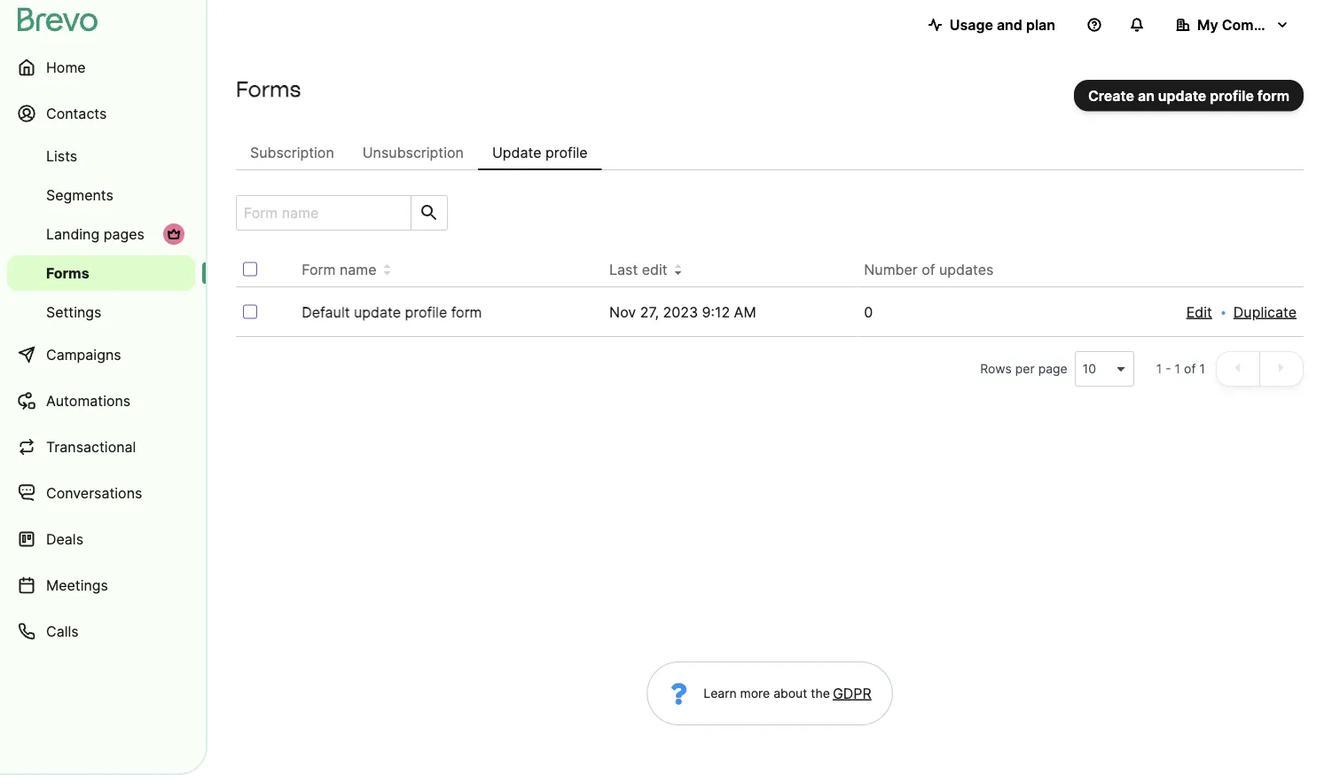 Task type: describe. For each thing, give the bounding box(es) containing it.
home
[[46, 59, 86, 76]]

landing pages
[[46, 225, 145, 243]]

an
[[1138, 87, 1155, 104]]

conversations
[[46, 484, 142, 502]]

left___rvooi image
[[167, 227, 181, 241]]

-
[[1166, 362, 1172, 377]]

number of updates button
[[864, 259, 1008, 280]]

company
[[1222, 16, 1288, 33]]

my
[[1198, 16, 1219, 33]]

gdpr link
[[830, 683, 872, 704]]

edit link
[[1187, 302, 1213, 323]]

default update profile form
[[302, 303, 482, 321]]

am
[[734, 303, 757, 321]]

1 1 from the left
[[1157, 362, 1163, 377]]

0
[[864, 303, 873, 321]]

landing
[[46, 225, 100, 243]]

segments
[[46, 186, 113, 204]]

plan
[[1026, 16, 1056, 33]]

name
[[340, 261, 377, 278]]

usage
[[950, 16, 994, 33]]

search button
[[411, 196, 447, 230]]

1 - 1 of 1
[[1157, 362, 1206, 377]]

update profile
[[492, 144, 588, 161]]

form
[[302, 261, 336, 278]]

lists
[[46, 147, 77, 165]]

last edit button
[[610, 259, 682, 280]]

home link
[[7, 46, 195, 89]]

page
[[1039, 362, 1068, 377]]

segments link
[[7, 177, 195, 213]]

number
[[864, 261, 918, 278]]

1 vertical spatial update
[[354, 303, 401, 321]]

transactional
[[46, 438, 136, 456]]

Campaign name search field
[[237, 196, 404, 230]]

form name
[[302, 261, 377, 278]]

unsubscription
[[363, 144, 464, 161]]

the
[[811, 686, 830, 701]]

2 vertical spatial profile
[[405, 303, 447, 321]]

update
[[492, 144, 542, 161]]

0 horizontal spatial form
[[451, 303, 482, 321]]

subscription
[[250, 144, 334, 161]]

contacts link
[[7, 92, 195, 135]]

9:12
[[702, 303, 730, 321]]

of inside button
[[922, 261, 936, 278]]

1 horizontal spatial update
[[1159, 87, 1207, 104]]

0 vertical spatial forms
[[236, 76, 301, 102]]

create an update profile form link
[[1074, 80, 1304, 111]]

3 1 from the left
[[1200, 362, 1206, 377]]

transactional link
[[7, 426, 195, 468]]

duplicate link
[[1234, 302, 1297, 323]]

form name button
[[302, 259, 391, 280]]

meetings
[[46, 577, 108, 594]]

number of updates
[[864, 261, 994, 278]]

contacts
[[46, 105, 107, 122]]

updates
[[940, 261, 994, 278]]

more
[[740, 686, 770, 701]]



Task type: vqa. For each thing, say whether or not it's contained in the screenshot.
custom
no



Task type: locate. For each thing, give the bounding box(es) containing it.
last
[[610, 261, 638, 278]]

profile
[[1211, 87, 1254, 104], [546, 144, 588, 161], [405, 303, 447, 321]]

meetings link
[[7, 564, 195, 607]]

forms link
[[7, 256, 195, 291]]

calls link
[[7, 610, 195, 653]]

of
[[922, 261, 936, 278], [1185, 362, 1196, 377]]

default update profile form link
[[302, 303, 482, 321]]

automations link
[[7, 380, 195, 422]]

my company button
[[1162, 7, 1304, 43]]

automations
[[46, 392, 131, 409]]

0 horizontal spatial update
[[354, 303, 401, 321]]

forms
[[236, 76, 301, 102], [46, 264, 89, 282]]

subscription link
[[236, 135, 348, 170]]

0 vertical spatial form
[[1258, 87, 1290, 104]]

0 vertical spatial profile
[[1211, 87, 1254, 104]]

1 vertical spatial profile
[[546, 144, 588, 161]]

1 vertical spatial forms
[[46, 264, 89, 282]]

campaigns
[[46, 346, 121, 363]]

update
[[1159, 87, 1207, 104], [354, 303, 401, 321]]

form
[[1258, 87, 1290, 104], [451, 303, 482, 321]]

2023
[[663, 303, 698, 321]]

usage and plan button
[[915, 7, 1070, 43]]

1 horizontal spatial profile
[[546, 144, 588, 161]]

settings link
[[7, 295, 195, 330]]

1 horizontal spatial 1
[[1175, 362, 1181, 377]]

0 horizontal spatial profile
[[405, 303, 447, 321]]

last edit
[[610, 261, 668, 278]]

gdpr
[[833, 685, 872, 702]]

1 horizontal spatial forms
[[236, 76, 301, 102]]

rows
[[981, 362, 1012, 377]]

0 vertical spatial of
[[922, 261, 936, 278]]

duplicate
[[1234, 303, 1297, 321]]

default
[[302, 303, 350, 321]]

2 1 from the left
[[1175, 362, 1181, 377]]

campaigns link
[[7, 334, 195, 376]]

learn more about the gdpr
[[704, 685, 872, 702]]

create
[[1089, 87, 1135, 104]]

27,
[[640, 303, 659, 321]]

forms inside 'link'
[[46, 264, 89, 282]]

0 horizontal spatial of
[[922, 261, 936, 278]]

rows per page
[[981, 362, 1068, 377]]

0 horizontal spatial forms
[[46, 264, 89, 282]]

about
[[774, 686, 808, 701]]

forms down landing
[[46, 264, 89, 282]]

and
[[997, 16, 1023, 33]]

2 horizontal spatial profile
[[1211, 87, 1254, 104]]

unsubscription link
[[348, 135, 478, 170]]

of right -
[[1185, 362, 1196, 377]]

forms up subscription
[[236, 76, 301, 102]]

learn
[[704, 686, 737, 701]]

2 horizontal spatial 1
[[1200, 362, 1206, 377]]

edit
[[1187, 303, 1213, 321]]

update right an
[[1159, 87, 1207, 104]]

edit
[[642, 261, 668, 278]]

1 horizontal spatial of
[[1185, 362, 1196, 377]]

0 horizontal spatial 1
[[1157, 362, 1163, 377]]

nov
[[610, 303, 636, 321]]

search image
[[419, 202, 440, 224]]

0 vertical spatial update
[[1159, 87, 1207, 104]]

update profile link
[[478, 135, 602, 170]]

landing pages link
[[7, 216, 195, 252]]

usage and plan
[[950, 16, 1056, 33]]

deals
[[46, 531, 83, 548]]

deals link
[[7, 518, 195, 561]]

1 horizontal spatial form
[[1258, 87, 1290, 104]]

1
[[1157, 362, 1163, 377], [1175, 362, 1181, 377], [1200, 362, 1206, 377]]

create an update profile form
[[1089, 87, 1290, 104]]

pages
[[104, 225, 145, 243]]

1 vertical spatial of
[[1185, 362, 1196, 377]]

of right number
[[922, 261, 936, 278]]

1 vertical spatial form
[[451, 303, 482, 321]]

my company
[[1198, 16, 1288, 33]]

update down the name
[[354, 303, 401, 321]]

lists link
[[7, 138, 195, 174]]

nov 27, 2023 9:12 am
[[610, 303, 757, 321]]

conversations link
[[7, 472, 195, 515]]

per
[[1016, 362, 1035, 377]]

settings
[[46, 303, 102, 321]]

calls
[[46, 623, 79, 640]]



